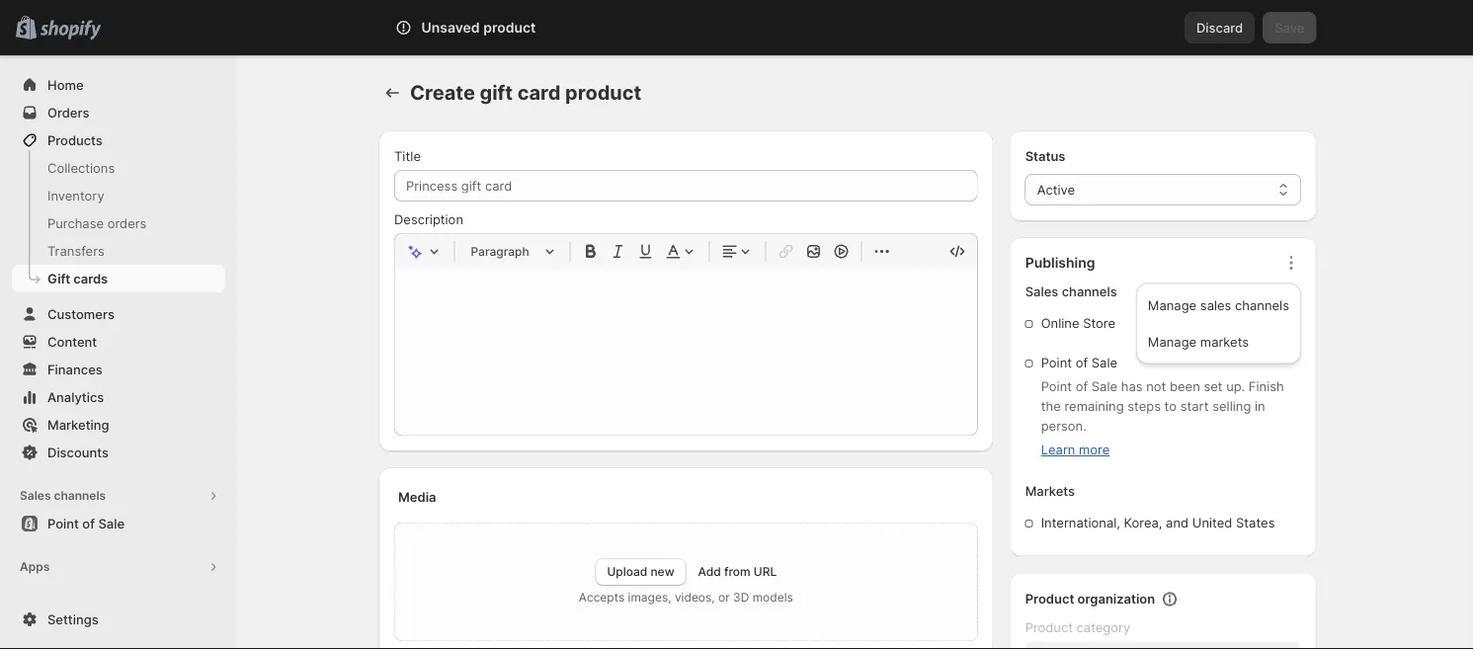 Task type: vqa. For each thing, say whether or not it's contained in the screenshot.
left
no



Task type: locate. For each thing, give the bounding box(es) containing it.
title
[[394, 148, 421, 164]]

manage up been
[[1148, 335, 1197, 350]]

start
[[1181, 399, 1209, 414]]

manage left sales
[[1148, 298, 1197, 313]]

point up 'apps'
[[47, 516, 79, 531]]

2 vertical spatial of
[[82, 516, 95, 531]]

discounts link
[[12, 439, 225, 467]]

gift
[[47, 271, 70, 286]]

products
[[47, 132, 103, 148]]

0 horizontal spatial channels
[[54, 489, 106, 503]]

sales channels down discounts
[[20, 489, 106, 503]]

1 vertical spatial product
[[565, 81, 642, 105]]

inventory
[[47, 188, 104, 203]]

active
[[1037, 182, 1075, 197]]

product right card at the top left
[[565, 81, 642, 105]]

0 vertical spatial manage
[[1148, 298, 1197, 313]]

sale up remaining
[[1092, 379, 1118, 394]]

1 horizontal spatial sales channels
[[1026, 284, 1118, 299]]

Title text field
[[394, 170, 978, 202]]

sales channels down publishing on the right
[[1026, 284, 1118, 299]]

products link
[[12, 127, 225, 154]]

1 vertical spatial point
[[1041, 379, 1072, 394]]

purchase
[[47, 215, 104, 231]]

selling
[[1213, 399, 1252, 414]]

media
[[398, 489, 436, 505]]

orders
[[47, 105, 89, 120]]

2 product from the top
[[1026, 620, 1073, 636]]

category
[[1077, 620, 1131, 636]]

2 vertical spatial point
[[47, 516, 79, 531]]

card
[[518, 81, 561, 105]]

0 vertical spatial point
[[1041, 355, 1072, 371]]

2 vertical spatial sale
[[98, 516, 125, 531]]

gift cards
[[47, 271, 108, 286]]

discounts
[[47, 445, 109, 460]]

1 horizontal spatial channels
[[1062, 284, 1118, 299]]

apps button
[[12, 554, 225, 581]]

customers link
[[12, 300, 225, 328]]

remaining
[[1065, 399, 1124, 414]]

sale inside point of sale has not been set up. finish the remaining steps to start selling in person. learn more
[[1092, 379, 1118, 394]]

0 vertical spatial point of sale
[[1041, 355, 1118, 371]]

0 vertical spatial product
[[1026, 592, 1075, 607]]

finances
[[47, 362, 103, 377]]

online store
[[1041, 316, 1116, 331]]

1 vertical spatial sales
[[20, 489, 51, 503]]

product right unsaved
[[483, 19, 536, 36]]

paragraph button
[[463, 240, 562, 263]]

unsaved
[[422, 19, 480, 36]]

2 horizontal spatial channels
[[1236, 298, 1290, 313]]

sale down sales channels 'button' at the bottom left
[[98, 516, 125, 531]]

sales inside 'button'
[[20, 489, 51, 503]]

product up product category
[[1026, 592, 1075, 607]]

1 product from the top
[[1026, 592, 1075, 607]]

sale down store
[[1092, 355, 1118, 371]]

manage sales channels
[[1148, 298, 1290, 313]]

0 vertical spatial of
[[1076, 355, 1088, 371]]

point inside point of sale has not been set up. finish the remaining steps to start selling in person. learn more
[[1041, 379, 1072, 394]]

1 horizontal spatial point of sale
[[1041, 355, 1118, 371]]

create gift card product
[[410, 81, 642, 105]]

of up remaining
[[1076, 379, 1088, 394]]

of down online store at right
[[1076, 355, 1088, 371]]

manage
[[1148, 298, 1197, 313], [1148, 335, 1197, 350]]

0 vertical spatial sales
[[1026, 284, 1059, 299]]

and
[[1166, 515, 1189, 531]]

0 vertical spatial sales channels
[[1026, 284, 1118, 299]]

0 horizontal spatial product
[[483, 19, 536, 36]]

sales down discounts
[[20, 489, 51, 503]]

point up the
[[1041, 379, 1072, 394]]

menu containing manage sales channels
[[1142, 289, 1296, 358]]

point down online
[[1041, 355, 1072, 371]]

point of sale button
[[0, 510, 237, 538]]

analytics link
[[12, 384, 225, 411]]

product down product organization
[[1026, 620, 1073, 636]]

collections link
[[12, 154, 225, 182]]

sales down publishing on the right
[[1026, 284, 1059, 299]]

of down sales channels 'button' at the bottom left
[[82, 516, 95, 531]]

description
[[394, 212, 464, 227]]

organization
[[1078, 592, 1156, 607]]

1 vertical spatial product
[[1026, 620, 1073, 636]]

united
[[1193, 515, 1233, 531]]

product
[[1026, 592, 1075, 607], [1026, 620, 1073, 636]]

settings
[[47, 612, 99, 627]]

2 manage from the top
[[1148, 335, 1197, 350]]

product for product organization
[[1026, 592, 1075, 607]]

set
[[1204, 379, 1223, 394]]

markets
[[1201, 335, 1249, 350]]

discard button
[[1185, 12, 1256, 43]]

steps
[[1128, 399, 1161, 414]]

1 horizontal spatial sales
[[1026, 284, 1059, 299]]

point of sale inside 'link'
[[47, 516, 125, 531]]

manage sales channels button
[[1142, 289, 1296, 322]]

add from url button
[[698, 565, 777, 579]]

upload new button
[[595, 558, 686, 586]]

customers
[[47, 306, 115, 322]]

sale
[[1092, 355, 1118, 371], [1092, 379, 1118, 394], [98, 516, 125, 531]]

3d
[[733, 591, 750, 605]]

store
[[1083, 316, 1116, 331]]

manage markets
[[1148, 335, 1249, 350]]

point of sale down online store at right
[[1041, 355, 1118, 371]]

marketing link
[[12, 411, 225, 439]]

of inside point of sale has not been set up. finish the remaining steps to start selling in person. learn more
[[1076, 379, 1088, 394]]

product for product category
[[1026, 620, 1073, 636]]

sales
[[1026, 284, 1059, 299], [20, 489, 51, 503]]

save button
[[1263, 12, 1317, 43]]

channels up store
[[1062, 284, 1118, 299]]

transfers link
[[12, 237, 225, 265]]

1 vertical spatial sales channels
[[20, 489, 106, 503]]

point of sale
[[1041, 355, 1118, 371], [47, 516, 125, 531]]

finances link
[[12, 356, 225, 384]]

images,
[[628, 591, 672, 605]]

1 vertical spatial manage
[[1148, 335, 1197, 350]]

channels down discounts
[[54, 489, 106, 503]]

in
[[1255, 399, 1266, 414]]

upload new
[[607, 565, 675, 579]]

of
[[1076, 355, 1088, 371], [1076, 379, 1088, 394], [82, 516, 95, 531]]

point of sale link
[[12, 510, 225, 538]]

1 vertical spatial sale
[[1092, 379, 1118, 394]]

menu
[[1142, 289, 1296, 358]]

point of sale down sales channels 'button' at the bottom left
[[47, 516, 125, 531]]

channels right sales
[[1236, 298, 1290, 313]]

1 manage from the top
[[1148, 298, 1197, 313]]

0 horizontal spatial sales channels
[[20, 489, 106, 503]]

0 horizontal spatial sales
[[20, 489, 51, 503]]

1 vertical spatial of
[[1076, 379, 1088, 394]]

orders link
[[12, 99, 225, 127]]

1 vertical spatial point of sale
[[47, 516, 125, 531]]

0 horizontal spatial point of sale
[[47, 516, 125, 531]]



Task type: describe. For each thing, give the bounding box(es) containing it.
content
[[47, 334, 97, 349]]

manage for manage markets
[[1148, 335, 1197, 350]]

point inside 'link'
[[47, 516, 79, 531]]

marketing
[[47, 417, 109, 432]]

cards
[[73, 271, 108, 286]]

purchase orders link
[[12, 210, 225, 237]]

the
[[1041, 399, 1061, 414]]

more
[[1079, 442, 1110, 458]]

url
[[754, 565, 777, 579]]

upload
[[607, 565, 648, 579]]

0 vertical spatial sale
[[1092, 355, 1118, 371]]

search button
[[443, 12, 1016, 43]]

0 vertical spatial product
[[483, 19, 536, 36]]

sales channels button
[[12, 482, 225, 510]]

channels inside button
[[1236, 298, 1290, 313]]

home link
[[12, 71, 225, 99]]

international, korea, and united states
[[1041, 515, 1275, 531]]

content link
[[12, 328, 225, 356]]

or
[[719, 591, 730, 605]]

videos,
[[675, 591, 715, 605]]

inventory link
[[12, 182, 225, 210]]

learn more link
[[1041, 442, 1110, 458]]

create
[[410, 81, 475, 105]]

gift cards link
[[12, 265, 225, 293]]

of inside 'link'
[[82, 516, 95, 531]]

channels inside 'button'
[[54, 489, 106, 503]]

add
[[698, 565, 721, 579]]

settings link
[[12, 606, 225, 634]]

accepts
[[579, 591, 625, 605]]

product organization
[[1026, 592, 1156, 607]]

not
[[1147, 379, 1167, 394]]

manage for manage sales channels
[[1148, 298, 1197, 313]]

publishing
[[1026, 255, 1096, 271]]

has
[[1122, 379, 1143, 394]]

point of sale has not been set up. finish the remaining steps to start selling in person. learn more
[[1041, 379, 1285, 458]]

save
[[1275, 20, 1305, 35]]

transfers
[[47, 243, 105, 258]]

product category
[[1026, 620, 1131, 636]]

been
[[1170, 379, 1201, 394]]

korea,
[[1124, 515, 1163, 531]]

up.
[[1227, 379, 1246, 394]]

unsaved product
[[422, 19, 536, 36]]

Product category text field
[[1026, 642, 1302, 649]]

1 horizontal spatial product
[[565, 81, 642, 105]]

sale inside point of sale 'link'
[[98, 516, 125, 531]]

models
[[753, 591, 794, 605]]

from
[[725, 565, 751, 579]]

to
[[1165, 399, 1177, 414]]

sales
[[1201, 298, 1232, 313]]

online
[[1041, 316, 1080, 331]]

home
[[47, 77, 84, 92]]

paragraph
[[471, 244, 530, 258]]

analytics
[[47, 389, 104, 405]]

accepts images, videos, or 3d models
[[579, 591, 794, 605]]

states
[[1237, 515, 1275, 531]]

collections
[[47, 160, 115, 175]]

apps
[[20, 560, 50, 574]]

new
[[651, 565, 675, 579]]

search
[[475, 20, 517, 35]]

purchase orders
[[47, 215, 147, 231]]

shopify image
[[40, 20, 101, 40]]

markets
[[1026, 484, 1075, 499]]

add from url
[[698, 565, 777, 579]]

manage markets button
[[1142, 326, 1296, 358]]

sales channels inside 'button'
[[20, 489, 106, 503]]

finish
[[1249, 379, 1285, 394]]

learn
[[1041, 442, 1076, 458]]

discard
[[1197, 20, 1244, 35]]

international,
[[1041, 515, 1121, 531]]

person.
[[1041, 419, 1087, 434]]



